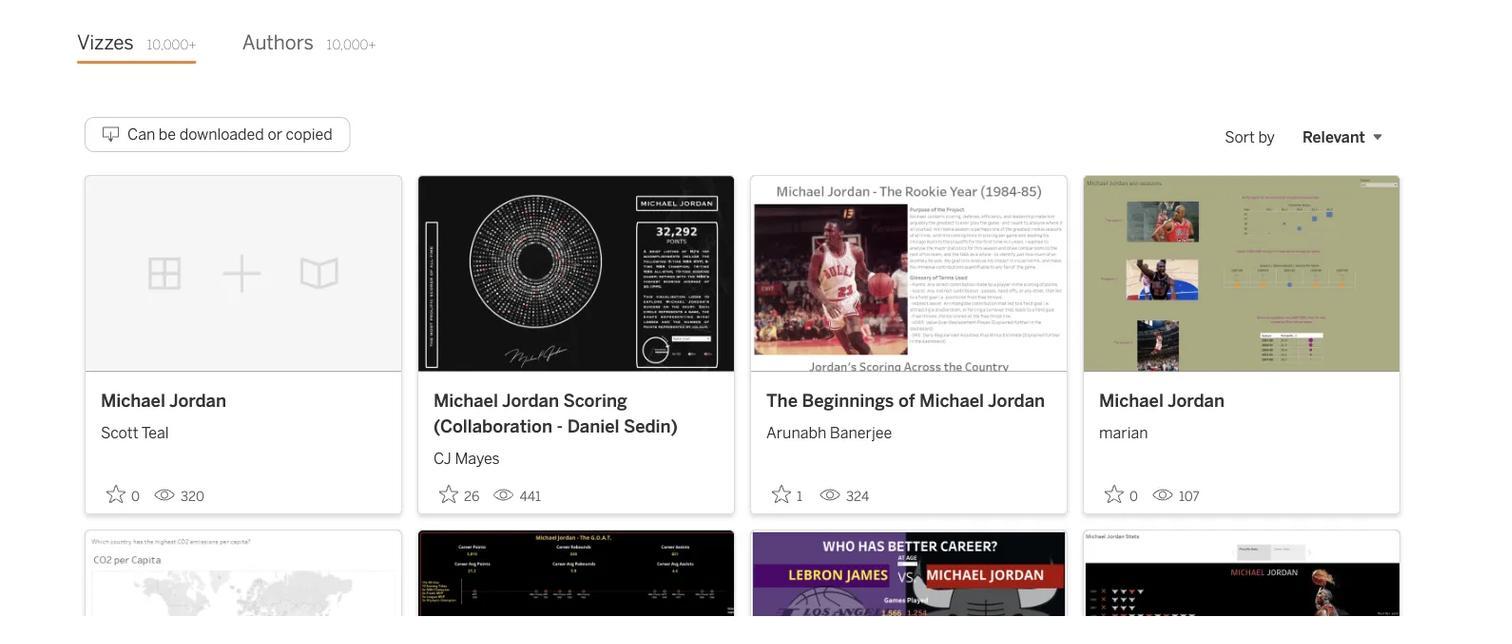 Task type: vqa. For each thing, say whether or not it's contained in the screenshot.
fourth MICHAEL from the left
yes



Task type: locate. For each thing, give the bounding box(es) containing it.
2 michael jordan from the left
[[1100, 390, 1225, 411]]

2 workbook thumbnail image from the left
[[419, 176, 734, 372]]

0 left the 320 views 'element' in the left bottom of the page
[[131, 489, 140, 504]]

michael up (collaboration
[[434, 390, 498, 411]]

michael up marian
[[1100, 390, 1164, 411]]

michael for scott teal
[[101, 390, 165, 411]]

can be downloaded or copied
[[127, 125, 333, 143]]

2 0 from the left
[[1130, 489, 1138, 504]]

michael jordan link for marian
[[1100, 388, 1385, 414]]

1 horizontal spatial michael jordan
[[1100, 390, 1225, 411]]

1 jordan from the left
[[169, 390, 226, 411]]

10,000+ right vizzes
[[147, 37, 197, 53]]

michael jordan
[[101, 390, 226, 411], [1100, 390, 1225, 411]]

jordan for scott teal
[[169, 390, 226, 411]]

(collaboration
[[434, 416, 553, 437]]

1 0 from the left
[[131, 489, 140, 504]]

1 horizontal spatial 0
[[1130, 489, 1138, 504]]

441 views element
[[485, 481, 549, 512]]

0 left 107 views element
[[1130, 489, 1138, 504]]

add favorite button for michael
[[1100, 479, 1145, 510]]

324 views element
[[812, 481, 877, 512]]

0 horizontal spatial michael jordan link
[[101, 388, 386, 414]]

jordan
[[169, 390, 226, 411], [502, 390, 559, 411], [988, 390, 1045, 411], [1168, 390, 1225, 411]]

mayes
[[455, 450, 500, 468]]

2 10,000+ from the left
[[327, 37, 377, 53]]

marian link
[[1100, 414, 1385, 444]]

1 horizontal spatial add favorite button
[[1100, 479, 1145, 510]]

2 add favorite button from the left
[[1100, 479, 1145, 510]]

1 workbook thumbnail image from the left
[[86, 176, 401, 372]]

add favorite button containing 1
[[767, 479, 812, 510]]

michael right of
[[920, 390, 984, 411]]

0 inside button
[[131, 489, 140, 504]]

1 horizontal spatial 10,000+
[[327, 37, 377, 53]]

michael jordan link
[[101, 388, 386, 414], [1100, 388, 1385, 414]]

2 jordan from the left
[[502, 390, 559, 411]]

michael jordan for scott teal
[[101, 390, 226, 411]]

cj mayes
[[434, 450, 500, 468]]

4 workbook thumbnail image from the left
[[1084, 176, 1400, 372]]

relevant button
[[1285, 117, 1401, 157]]

107 views element
[[1145, 481, 1208, 512]]

0 horizontal spatial add favorite button
[[767, 479, 812, 510]]

0
[[131, 489, 140, 504], [1130, 489, 1138, 504]]

2 michael from the left
[[434, 390, 498, 411]]

3 michael from the left
[[920, 390, 984, 411]]

michael jordan scoring (collaboration - daniel sedin)
[[434, 390, 678, 437]]

1 michael jordan link from the left
[[101, 388, 386, 414]]

1 10,000+ from the left
[[147, 37, 197, 53]]

vizzes
[[77, 31, 134, 55]]

michael for cj mayes
[[434, 390, 498, 411]]

sort by
[[1225, 128, 1275, 146]]

1 michael jordan from the left
[[101, 390, 226, 411]]

324
[[847, 489, 870, 504]]

320
[[181, 489, 204, 504]]

3 workbook thumbnail image from the left
[[751, 176, 1067, 372]]

Add Favorite button
[[767, 479, 812, 510], [1100, 479, 1145, 510]]

michael
[[101, 390, 165, 411], [434, 390, 498, 411], [920, 390, 984, 411], [1100, 390, 1164, 411]]

1
[[797, 489, 803, 504]]

arunabh banerjee
[[767, 424, 892, 442]]

workbook thumbnail image for banerjee
[[751, 176, 1067, 372]]

Add Favorite button
[[101, 479, 146, 510]]

the
[[767, 390, 798, 411]]

10,000+
[[147, 37, 197, 53], [327, 37, 377, 53]]

0 horizontal spatial 0
[[131, 489, 140, 504]]

michael jordan up teal
[[101, 390, 226, 411]]

2 michael jordan link from the left
[[1100, 388, 1385, 414]]

michael inside michael jordan scoring (collaboration - daniel sedin)
[[434, 390, 498, 411]]

jordan inside michael jordan scoring (collaboration - daniel sedin)
[[502, 390, 559, 411]]

1 michael from the left
[[101, 390, 165, 411]]

add favorite button down arunabh
[[767, 479, 812, 510]]

workbook thumbnail image for mayes
[[419, 176, 734, 372]]

add favorite button containing 0
[[1100, 479, 1145, 510]]

0 horizontal spatial michael jordan
[[101, 390, 226, 411]]

1 add favorite button from the left
[[767, 479, 812, 510]]

michael up scott teal
[[101, 390, 165, 411]]

scott teal link
[[101, 414, 386, 444]]

banerjee
[[830, 424, 892, 442]]

workbook thumbnail image
[[86, 176, 401, 372], [419, 176, 734, 372], [751, 176, 1067, 372], [1084, 176, 1400, 372]]

add favorite button down marian
[[1100, 479, 1145, 510]]

copied
[[286, 125, 333, 143]]

4 michael from the left
[[1100, 390, 1164, 411]]

4 jordan from the left
[[1168, 390, 1225, 411]]

jordan for marian
[[1168, 390, 1225, 411]]

michael jordan up marian
[[1100, 390, 1225, 411]]

1 horizontal spatial michael jordan link
[[1100, 388, 1385, 414]]

0 horizontal spatial 10,000+
[[147, 37, 197, 53]]

10,000+ right authors
[[327, 37, 377, 53]]

scott teal
[[101, 424, 169, 442]]

-
[[557, 416, 563, 437]]



Task type: describe. For each thing, give the bounding box(es) containing it.
michael jordan scoring (collaboration - daniel sedin) link
[[434, 388, 719, 440]]

arunabh
[[767, 424, 827, 442]]

relevant
[[1303, 128, 1366, 146]]

michael jordan link for scott teal
[[101, 388, 386, 414]]

cj mayes link
[[434, 440, 719, 470]]

0 for scott teal
[[131, 489, 140, 504]]

by
[[1259, 128, 1275, 146]]

320 views element
[[146, 481, 212, 512]]

26
[[464, 489, 480, 504]]

daniel
[[568, 416, 620, 437]]

441
[[520, 489, 541, 504]]

of
[[899, 390, 915, 411]]

jordan for cj mayes
[[502, 390, 559, 411]]

0 for marian
[[1130, 489, 1138, 504]]

teal
[[141, 424, 169, 442]]

or
[[268, 125, 282, 143]]

107
[[1179, 489, 1200, 504]]

scoring
[[564, 390, 627, 411]]

sort
[[1225, 128, 1255, 146]]

add favorite button for the
[[767, 479, 812, 510]]

the beginnings of michael jordan
[[767, 390, 1045, 411]]

beginnings
[[802, 390, 894, 411]]

sedin)
[[624, 416, 678, 437]]

marian
[[1100, 424, 1149, 442]]

10,000+ for vizzes
[[147, 37, 197, 53]]

10,000+ for authors
[[327, 37, 377, 53]]

cj
[[434, 450, 452, 468]]

can
[[127, 125, 155, 143]]

3 jordan from the left
[[988, 390, 1045, 411]]

michael for marian
[[1100, 390, 1164, 411]]

authors
[[242, 31, 314, 55]]

michael jordan for marian
[[1100, 390, 1225, 411]]

the beginnings of michael jordan link
[[767, 388, 1052, 414]]

scott
[[101, 424, 138, 442]]

downloaded
[[179, 125, 264, 143]]

Add Favorite button
[[434, 479, 485, 510]]

be
[[159, 125, 176, 143]]

arunabh banerjee link
[[767, 414, 1052, 444]]

can be downloaded or copied button
[[85, 117, 351, 152]]

workbook thumbnail image for teal
[[86, 176, 401, 372]]



